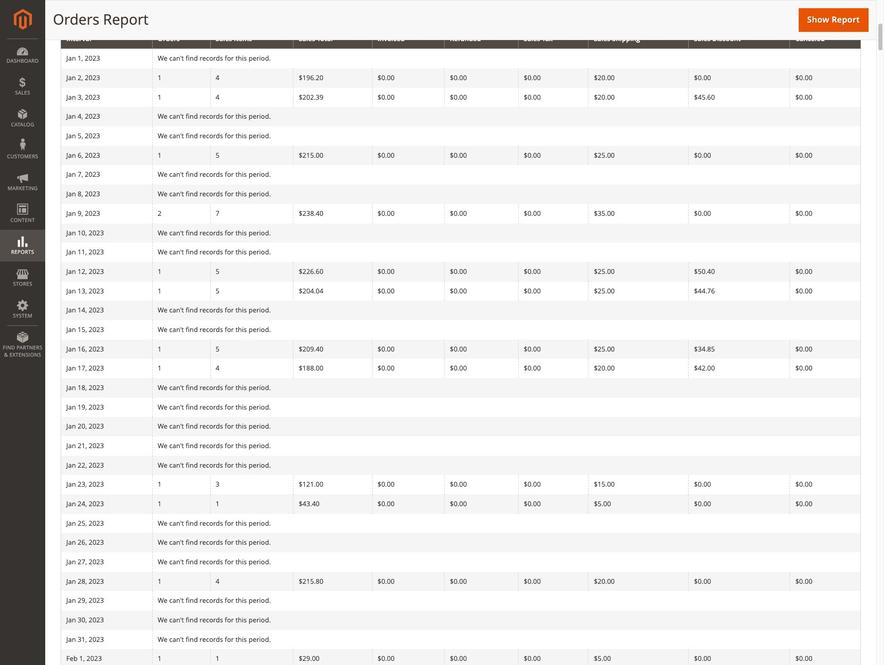 Task type: vqa. For each thing, say whether or not it's contained in the screenshot.
Menu Bar
yes



Task type: locate. For each thing, give the bounding box(es) containing it.
menu bar
[[0, 39, 45, 363]]

magento admin panel image
[[14, 9, 32, 30]]



